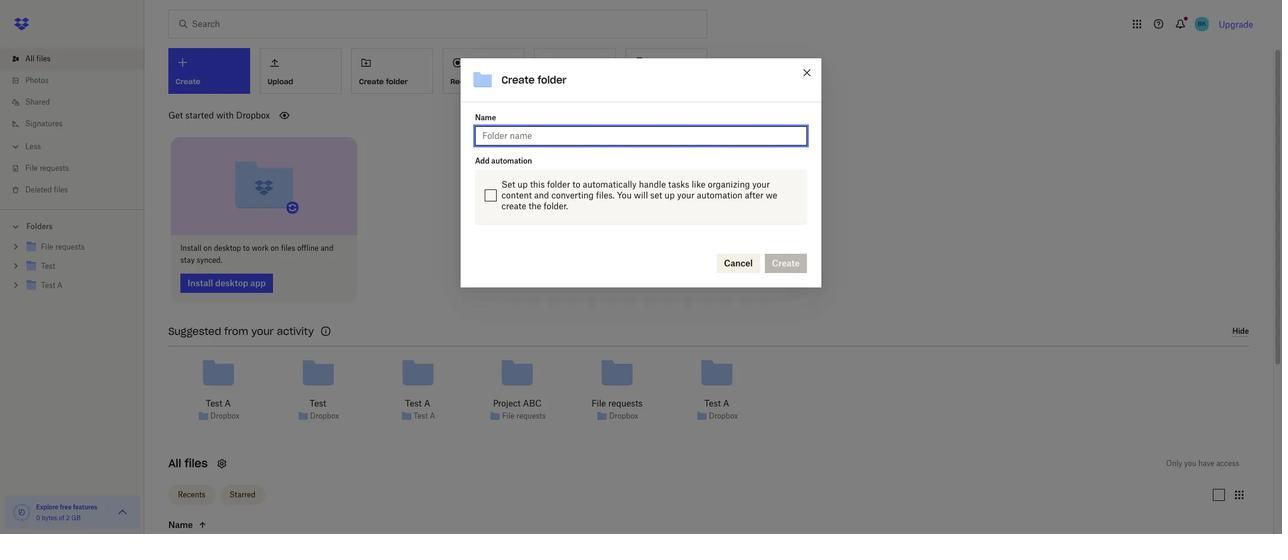 Task type: locate. For each thing, give the bounding box(es) containing it.
0 horizontal spatial requests
[[40, 164, 69, 173]]

to
[[573, 179, 581, 189], [243, 243, 250, 252]]

get started with dropbox
[[168, 110, 270, 120]]

shared link
[[10, 91, 144, 113]]

2 horizontal spatial file requests link
[[592, 397, 643, 410]]

2 vertical spatial requests
[[517, 412, 546, 421]]

1 horizontal spatial up
[[665, 190, 675, 200]]

0 horizontal spatial up
[[518, 179, 528, 189]]

folder inside button
[[386, 77, 408, 86]]

and inside set up this folder to automatically handle tasks like organizing your content and converting files. you will set up your automation after we create the folder.
[[534, 190, 549, 200]]

files up photos
[[36, 54, 51, 63]]

on
[[204, 243, 212, 252], [271, 243, 279, 252]]

3 dropbox link from the left
[[610, 410, 639, 422]]

abc
[[523, 398, 542, 408]]

2
[[66, 514, 70, 522]]

install on desktop to work on files offline and stay synced.
[[181, 243, 334, 264]]

this
[[530, 179, 545, 189]]

automation
[[492, 156, 532, 165], [697, 190, 743, 200]]

0 vertical spatial name
[[475, 113, 496, 122]]

test
[[206, 398, 222, 408], [310, 398, 326, 408], [405, 398, 422, 408], [705, 398, 721, 408], [414, 412, 428, 421]]

converting
[[552, 190, 594, 200]]

record
[[451, 77, 477, 86]]

1 vertical spatial all
[[168, 456, 181, 470]]

1 vertical spatial all files
[[168, 456, 208, 470]]

you
[[617, 190, 632, 200]]

0 horizontal spatial file requests
[[25, 164, 69, 173]]

1 horizontal spatial create folder
[[502, 74, 567, 86]]

bytes
[[42, 514, 57, 522]]

0 vertical spatial to
[[573, 179, 581, 189]]

suggested from your activity
[[168, 325, 314, 337]]

up up content
[[518, 179, 528, 189]]

photos link
[[10, 70, 144, 91]]

all
[[25, 54, 34, 63], [168, 456, 181, 470]]

files up the recents
[[185, 456, 208, 470]]

test a
[[206, 398, 231, 408], [405, 398, 430, 408], [705, 398, 730, 408], [414, 412, 435, 421]]

all files up photos
[[25, 54, 51, 63]]

your down tasks
[[677, 190, 695, 200]]

0 horizontal spatial file
[[25, 164, 38, 173]]

1 horizontal spatial to
[[573, 179, 581, 189]]

create folder button
[[351, 48, 433, 94]]

work
[[252, 243, 269, 252]]

dropbox image
[[10, 12, 34, 36]]

0 horizontal spatial on
[[204, 243, 212, 252]]

requests
[[40, 164, 69, 173], [609, 398, 643, 408], [517, 412, 546, 421]]

0 horizontal spatial and
[[321, 243, 334, 252]]

file requests link
[[10, 158, 144, 179], [592, 397, 643, 410], [502, 410, 546, 422]]

your
[[753, 179, 770, 189], [677, 190, 695, 200], [251, 325, 274, 337]]

signatures
[[25, 119, 63, 128]]

create
[[502, 201, 527, 211]]

all up the recents
[[168, 456, 181, 470]]

automation down organizing
[[697, 190, 743, 200]]

photos
[[25, 76, 49, 85]]

dropbox link
[[210, 410, 239, 422], [310, 410, 339, 422], [610, 410, 639, 422], [709, 410, 738, 422]]

1 horizontal spatial and
[[534, 190, 549, 200]]

file requests
[[25, 164, 69, 173], [592, 398, 643, 408], [502, 412, 546, 421]]

all files up the recents
[[168, 456, 208, 470]]

after
[[745, 190, 764, 200]]

list
[[0, 41, 144, 209]]

and down this
[[534, 190, 549, 200]]

will
[[634, 190, 648, 200]]

have
[[1199, 459, 1215, 468]]

2 horizontal spatial your
[[753, 179, 770, 189]]

create folder dialog
[[461, 58, 822, 287]]

2 vertical spatial file
[[502, 412, 515, 421]]

and
[[534, 190, 549, 200], [321, 243, 334, 252]]

0 horizontal spatial your
[[251, 325, 274, 337]]

get
[[168, 110, 183, 120]]

and inside install on desktop to work on files offline and stay synced.
[[321, 243, 334, 252]]

pdf
[[558, 77, 572, 86]]

0 vertical spatial all
[[25, 54, 34, 63]]

2 vertical spatial file requests link
[[502, 410, 546, 422]]

starred
[[230, 490, 256, 499]]

on up synced.
[[204, 243, 212, 252]]

0 horizontal spatial all
[[25, 54, 34, 63]]

1 on from the left
[[204, 243, 212, 252]]

dropbox for 1st "dropbox" link
[[210, 412, 239, 421]]

gb
[[71, 514, 81, 522]]

1 horizontal spatial name
[[475, 113, 496, 122]]

0 vertical spatial and
[[534, 190, 549, 200]]

quota usage element
[[12, 503, 31, 522]]

2 horizontal spatial file requests
[[592, 398, 643, 408]]

on right work at the left top of the page
[[271, 243, 279, 252]]

2 dropbox link from the left
[[310, 410, 339, 422]]

add
[[475, 156, 490, 165]]

0 horizontal spatial automation
[[492, 156, 532, 165]]

1 horizontal spatial create
[[502, 74, 535, 86]]

your right from
[[251, 325, 274, 337]]

0 vertical spatial file
[[25, 164, 38, 173]]

create folder
[[502, 74, 567, 86], [359, 77, 408, 86]]

folder.
[[544, 201, 568, 211]]

your up after
[[753, 179, 770, 189]]

folder
[[538, 74, 567, 86], [386, 77, 408, 86], [547, 179, 570, 189]]

2 horizontal spatial file
[[592, 398, 606, 408]]

automation inside set up this folder to automatically handle tasks like organizing your content and converting files. you will set up your automation after we create the folder.
[[697, 190, 743, 200]]

folders
[[26, 222, 53, 231]]

all files
[[25, 54, 51, 63], [168, 456, 208, 470]]

files inside list item
[[36, 54, 51, 63]]

record button
[[443, 48, 525, 94]]

0 horizontal spatial create
[[359, 77, 384, 86]]

deleted files link
[[10, 179, 144, 201]]

test a link
[[206, 397, 231, 410], [405, 397, 430, 410], [705, 397, 730, 410], [414, 410, 435, 422]]

1 horizontal spatial your
[[677, 190, 695, 200]]

set
[[502, 179, 516, 189]]

0 vertical spatial up
[[518, 179, 528, 189]]

1 horizontal spatial on
[[271, 243, 279, 252]]

files left offline
[[281, 243, 295, 252]]

organizing
[[708, 179, 750, 189]]

up right set
[[665, 190, 675, 200]]

1 vertical spatial automation
[[697, 190, 743, 200]]

recents button
[[168, 486, 215, 505]]

1 horizontal spatial automation
[[697, 190, 743, 200]]

1 vertical spatial name
[[168, 520, 193, 530]]

0 vertical spatial all files
[[25, 54, 51, 63]]

less
[[25, 142, 41, 151]]

set up this folder to automatically handle tasks like organizing your content and converting files. you will set up your automation after we create the folder.
[[502, 179, 778, 211]]

create
[[502, 74, 535, 86], [359, 77, 384, 86]]

up
[[518, 179, 528, 189], [665, 190, 675, 200]]

2 horizontal spatial requests
[[609, 398, 643, 408]]

1 horizontal spatial file
[[502, 412, 515, 421]]

edit pdf
[[542, 77, 572, 86]]

group
[[0, 235, 144, 304]]

to left work at the left top of the page
[[243, 243, 250, 252]]

name down the recents button
[[168, 520, 193, 530]]

1 vertical spatial to
[[243, 243, 250, 252]]

less image
[[10, 141, 22, 153]]

1 vertical spatial and
[[321, 243, 334, 252]]

all up photos
[[25, 54, 34, 63]]

1 horizontal spatial all files
[[168, 456, 208, 470]]

name
[[475, 113, 496, 122], [168, 520, 193, 530]]

0 horizontal spatial file requests link
[[10, 158, 144, 179]]

dropbox
[[236, 110, 270, 120], [210, 412, 239, 421], [310, 412, 339, 421], [610, 412, 639, 421], [709, 412, 738, 421]]

edit
[[542, 77, 556, 86]]

1 horizontal spatial file requests
[[502, 412, 546, 421]]

edit pdf button
[[534, 48, 616, 94]]

upgrade
[[1219, 19, 1254, 29]]

and right offline
[[321, 243, 334, 252]]

0
[[36, 514, 40, 522]]

folders button
[[0, 217, 144, 235]]

1 horizontal spatial file requests link
[[502, 410, 546, 422]]

list containing all files
[[0, 41, 144, 209]]

0 horizontal spatial to
[[243, 243, 250, 252]]

to up converting
[[573, 179, 581, 189]]

0 vertical spatial file requests link
[[10, 158, 144, 179]]

files
[[36, 54, 51, 63], [54, 185, 68, 194], [281, 243, 295, 252], [185, 456, 208, 470]]

0 horizontal spatial name
[[168, 520, 193, 530]]

1 horizontal spatial all
[[168, 456, 181, 470]]

1 vertical spatial up
[[665, 190, 675, 200]]

name down record
[[475, 113, 496, 122]]

0 horizontal spatial all files
[[25, 54, 51, 63]]

0 horizontal spatial create folder
[[359, 77, 408, 86]]

tasks
[[669, 179, 690, 189]]

all inside list item
[[25, 54, 34, 63]]

0 vertical spatial requests
[[40, 164, 69, 173]]

dropbox for first "dropbox" link from the right
[[709, 412, 738, 421]]

file
[[25, 164, 38, 173], [592, 398, 606, 408], [502, 412, 515, 421]]

project abc link
[[493, 397, 542, 410]]

Name text field
[[483, 129, 800, 142]]

automation up set at the top
[[492, 156, 532, 165]]

automatically
[[583, 179, 637, 189]]



Task type: vqa. For each thing, say whether or not it's contained in the screenshot.


Task type: describe. For each thing, give the bounding box(es) containing it.
name inside button
[[168, 520, 193, 530]]

deleted
[[25, 185, 52, 194]]

install
[[181, 243, 202, 252]]

2 vertical spatial your
[[251, 325, 274, 337]]

cancel button
[[717, 254, 760, 273]]

file inside list
[[25, 164, 38, 173]]

offline
[[297, 243, 319, 252]]

access
[[1217, 459, 1240, 468]]

add automation
[[475, 156, 532, 165]]

suggested
[[168, 325, 221, 337]]

recents
[[178, 490, 206, 499]]

only
[[1167, 459, 1183, 468]]

create folder inside dialog
[[502, 74, 567, 86]]

name button
[[168, 518, 270, 533]]

the
[[529, 201, 542, 211]]

stay
[[181, 255, 195, 264]]

1 vertical spatial file requests
[[592, 398, 643, 408]]

all files link
[[10, 48, 144, 70]]

files.
[[596, 190, 615, 200]]

started
[[185, 110, 214, 120]]

explore free features 0 bytes of 2 gb
[[36, 504, 97, 522]]

folder inside set up this folder to automatically handle tasks like organizing your content and converting files. you will set up your automation after we create the folder.
[[547, 179, 570, 189]]

files right deleted
[[54, 185, 68, 194]]

cancel
[[724, 258, 753, 268]]

create inside dialog
[[502, 74, 535, 86]]

1 horizontal spatial requests
[[517, 412, 546, 421]]

you
[[1185, 459, 1197, 468]]

files inside install on desktop to work on files offline and stay synced.
[[281, 243, 295, 252]]

of
[[59, 514, 64, 522]]

features
[[73, 504, 97, 511]]

all files list item
[[0, 48, 144, 70]]

1 vertical spatial file requests link
[[592, 397, 643, 410]]

shared
[[25, 97, 50, 106]]

handle
[[639, 179, 666, 189]]

set
[[651, 190, 663, 200]]

1 vertical spatial requests
[[609, 398, 643, 408]]

dropbox for second "dropbox" link from right
[[610, 412, 639, 421]]

like
[[692, 179, 706, 189]]

create inside button
[[359, 77, 384, 86]]

0 vertical spatial your
[[753, 179, 770, 189]]

test link
[[310, 397, 326, 410]]

signatures link
[[10, 113, 144, 135]]

1 dropbox link from the left
[[210, 410, 239, 422]]

4 dropbox link from the left
[[709, 410, 738, 422]]

project
[[493, 398, 521, 408]]

name inside create folder dialog
[[475, 113, 496, 122]]

1 vertical spatial file
[[592, 398, 606, 408]]

starred button
[[220, 486, 265, 505]]

dropbox for 2nd "dropbox" link from the left
[[310, 412, 339, 421]]

upgrade link
[[1219, 19, 1254, 29]]

to inside install on desktop to work on files offline and stay synced.
[[243, 243, 250, 252]]

free
[[60, 504, 72, 511]]

0 vertical spatial automation
[[492, 156, 532, 165]]

all files inside list item
[[25, 54, 51, 63]]

2 vertical spatial file requests
[[502, 412, 546, 421]]

create folder inside button
[[359, 77, 408, 86]]

activity
[[277, 325, 314, 337]]

explore
[[36, 504, 58, 511]]

with
[[216, 110, 234, 120]]

2 on from the left
[[271, 243, 279, 252]]

deleted files
[[25, 185, 68, 194]]

from
[[224, 325, 248, 337]]

synced.
[[197, 255, 223, 264]]

we
[[766, 190, 778, 200]]

desktop
[[214, 243, 241, 252]]

1 vertical spatial your
[[677, 190, 695, 200]]

content
[[502, 190, 532, 200]]

requests inside list
[[40, 164, 69, 173]]

project abc
[[493, 398, 542, 408]]

0 vertical spatial file requests
[[25, 164, 69, 173]]

only you have access
[[1167, 459, 1240, 468]]

to inside set up this folder to automatically handle tasks like organizing your content and converting files. you will set up your automation after we create the folder.
[[573, 179, 581, 189]]



